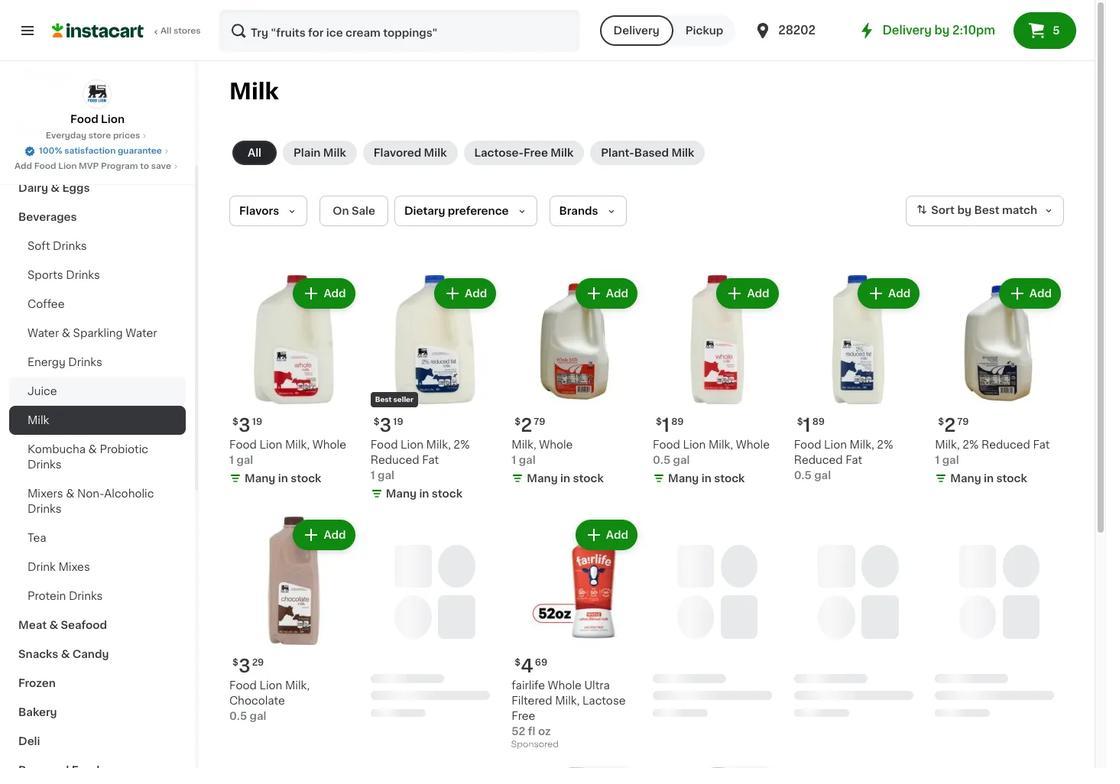 Task type: describe. For each thing, give the bounding box(es) containing it.
food lion milk, 2% reduced fat 1 gal
[[370, 439, 470, 481]]

oz
[[538, 726, 551, 737]]

$ up milk, 2% reduced fat 1 gal
[[938, 417, 944, 426]]

gal inside food lion milk, whole 1 gal
[[237, 455, 253, 465]]

meat & seafood link
[[9, 611, 186, 640]]

fat for food lion milk, 2% reduced fat 0.5 gal
[[846, 455, 862, 465]]

program
[[101, 162, 138, 170]]

2 water from the left
[[126, 328, 157, 339]]

milk, inside food lion milk, 2% reduced fat 0.5 gal
[[850, 439, 874, 450]]

drinks inside "mixers & non-alcoholic drinks"
[[28, 504, 62, 514]]

candy
[[72, 649, 109, 660]]

$ 3 29
[[232, 658, 264, 675]]

food for food lion milk, 2% reduced fat 0.5 gal
[[794, 439, 821, 450]]

food for food lion
[[70, 114, 98, 125]]

protein drinks link
[[9, 582, 186, 611]]

food lion link
[[70, 80, 125, 127]]

1 inside milk, 2% reduced fat 1 gal
[[935, 455, 940, 465]]

$ up food lion milk, whole 1 gal
[[232, 417, 238, 426]]

mixers & non-alcoholic drinks link
[[9, 479, 186, 524]]

$ 2 79 for whole
[[515, 416, 545, 434]]

best seller
[[375, 396, 413, 403]]

many for food lion milk, 2% reduced fat 1 gal
[[386, 488, 417, 499]]

food for food lion milk, 2% reduced fat 1 gal
[[370, 439, 398, 450]]

free inside fairlife whole ultra filtered milk, lactose free 52 fl oz
[[512, 711, 535, 722]]

& for mixers
[[66, 488, 75, 499]]

lactose-
[[474, 148, 524, 158]]

deli
[[18, 736, 40, 747]]

gal inside the food lion milk, chocolate 0.5 gal
[[250, 711, 266, 722]]

dairy
[[18, 183, 48, 193]]

in for milk, 2% reduced fat 1 gal
[[984, 473, 994, 484]]

milk, inside milk, whole 1 gal
[[512, 439, 536, 450]]

52
[[512, 726, 525, 737]]

beverages link
[[9, 203, 186, 232]]

dietary preference
[[404, 206, 509, 216]]

sports drinks link
[[9, 261, 186, 290]]

beverages
[[18, 212, 77, 222]]

flavored milk link
[[363, 141, 458, 165]]

brands
[[559, 206, 598, 216]]

kombucha
[[28, 444, 86, 455]]

brands button
[[549, 196, 626, 226]]

sports drinks
[[28, 270, 100, 281]]

flavored milk
[[374, 148, 447, 158]]

energy drinks link
[[9, 348, 186, 377]]

on sale
[[333, 206, 375, 216]]

prices
[[113, 131, 140, 140]]

preference
[[448, 206, 509, 216]]

match
[[1002, 205, 1037, 216]]

meat
[[18, 620, 47, 631]]

drink
[[28, 562, 56, 573]]

lion for food lion milk, chocolate 0.5 gal
[[259, 681, 282, 691]]

store
[[88, 131, 111, 140]]

snacks & candy link
[[9, 640, 186, 669]]

stock for food lion milk, whole 1 gal
[[291, 473, 321, 484]]

drinks for sports drinks
[[66, 270, 100, 281]]

alcoholic
[[104, 488, 154, 499]]

milk, inside food lion milk, whole 1 gal
[[285, 439, 310, 450]]

many in stock for food lion milk, 2% reduced fat 1 gal
[[386, 488, 463, 499]]

guarantee
[[118, 147, 162, 155]]

1 inside food lion milk, 2% reduced fat 1 gal
[[370, 470, 375, 481]]

fairlife
[[512, 681, 545, 691]]

0.5 for food lion milk, whole 0.5 gal
[[653, 455, 671, 465]]

best for best match
[[974, 205, 1000, 216]]

stock for food lion milk, 2% reduced fat 1 gal
[[432, 488, 463, 499]]

milk, inside milk, 2% reduced fat 1 gal
[[935, 439, 960, 450]]

drink mixes link
[[9, 553, 186, 582]]

fat inside milk, 2% reduced fat 1 gal
[[1033, 439, 1050, 450]]

sort by
[[931, 205, 972, 216]]

stores
[[173, 27, 201, 35]]

tea link
[[9, 524, 186, 553]]

Best match Sort by field
[[906, 196, 1064, 226]]

many in stock for milk, 2% reduced fat 1 gal
[[950, 473, 1027, 484]]

flavored
[[374, 148, 421, 158]]

everyday store prices
[[46, 131, 140, 140]]

gal inside food lion milk, 2% reduced fat 0.5 gal
[[814, 470, 831, 481]]

milk right the based
[[672, 148, 694, 158]]

3 for food lion milk, 2% reduced fat 1 gal
[[380, 416, 392, 434]]

$ inside $ 4 69
[[515, 658, 521, 668]]

whole inside fairlife whole ultra filtered milk, lactose free 52 fl oz
[[548, 681, 582, 691]]

pickup button
[[673, 15, 736, 46]]

snacks & candy
[[18, 649, 109, 660]]

2% inside milk, 2% reduced fat 1 gal
[[963, 439, 979, 450]]

$ up food lion milk, 2% reduced fat 0.5 gal
[[797, 417, 803, 426]]

89 for food lion milk, whole
[[671, 417, 684, 426]]

milk inside 'link'
[[424, 148, 447, 158]]

recipes
[[18, 125, 63, 135]]

69
[[535, 658, 547, 668]]

eggs
[[62, 183, 90, 193]]

frozen link
[[9, 669, 186, 698]]

by for delivery
[[934, 24, 950, 36]]

many for food lion milk, whole 1 gal
[[245, 473, 275, 484]]

$ 2 79 for 2%
[[938, 416, 969, 434]]

reduced inside milk, 2% reduced fat 1 gal
[[981, 439, 1030, 450]]

2% for food lion milk, 2% reduced fat 1 gal
[[454, 439, 470, 450]]

delivery by 2:10pm link
[[858, 21, 995, 40]]

flavors button
[[229, 196, 307, 226]]

all link
[[232, 141, 277, 165]]

energy
[[28, 357, 65, 368]]

juice
[[28, 386, 57, 397]]

probiotic
[[100, 444, 148, 455]]

$ up food lion milk, whole 0.5 gal
[[656, 417, 662, 426]]

milk, inside food lion milk, 2% reduced fat 1 gal
[[426, 439, 451, 450]]

food for food lion milk, whole 1 gal
[[229, 439, 257, 450]]

gal inside food lion milk, 2% reduced fat 1 gal
[[378, 470, 394, 481]]

add food lion mvp program to save link
[[15, 161, 180, 173]]

lion for food lion
[[101, 114, 125, 125]]

3 left 29
[[238, 658, 250, 675]]

2% for food lion milk, 2% reduced fat 0.5 gal
[[877, 439, 893, 450]]

lion for food lion milk, whole 1 gal
[[259, 439, 282, 450]]

protein drinks
[[28, 591, 103, 602]]

drinks for energy drinks
[[68, 357, 102, 368]]

sort
[[931, 205, 955, 216]]

stock for milk, whole 1 gal
[[573, 473, 604, 484]]

dietary
[[404, 206, 445, 216]]

juice link
[[9, 377, 186, 406]]

0 vertical spatial free
[[524, 148, 548, 158]]

pickup
[[685, 25, 723, 36]]

lactose-free milk link
[[464, 141, 584, 165]]

flavors
[[239, 206, 279, 216]]

recipes link
[[9, 115, 186, 144]]

plain milk
[[294, 148, 346, 158]]

all for all
[[248, 148, 261, 158]]

soft drinks
[[28, 241, 87, 251]]

coffee
[[28, 299, 65, 310]]

delivery for delivery by 2:10pm
[[882, 24, 932, 36]]

chocolate
[[229, 696, 285, 707]]

non-
[[77, 488, 104, 499]]

service type group
[[600, 15, 736, 46]]

plain milk link
[[283, 141, 357, 165]]

soft drinks link
[[9, 232, 186, 261]]

produce
[[18, 154, 65, 164]]

sale
[[352, 206, 375, 216]]

food lion
[[70, 114, 125, 125]]

stock for milk, 2% reduced fat 1 gal
[[996, 473, 1027, 484]]

4
[[521, 658, 533, 675]]

2 for 2%
[[944, 416, 956, 434]]

all for all stores
[[161, 27, 171, 35]]

lion for food lion milk, 2% reduced fat 0.5 gal
[[824, 439, 847, 450]]

$ up milk, whole 1 gal
[[515, 417, 521, 426]]

many in stock for milk, whole 1 gal
[[527, 473, 604, 484]]

100% satisfaction guarantee button
[[24, 142, 171, 157]]

fairlife whole ultra filtered milk, lactose free 52 fl oz
[[512, 681, 626, 737]]

28202 button
[[754, 9, 846, 52]]

100% satisfaction guarantee
[[39, 147, 162, 155]]

meat & seafood
[[18, 620, 107, 631]]

by for sort
[[957, 205, 972, 216]]

fat for food lion milk, 2% reduced fat 1 gal
[[422, 455, 439, 465]]



Task type: vqa. For each thing, say whether or not it's contained in the screenshot.


Task type: locate. For each thing, give the bounding box(es) containing it.
all inside "link"
[[248, 148, 261, 158]]

plain
[[294, 148, 321, 158]]

0 horizontal spatial all
[[161, 27, 171, 35]]

2 2% from the left
[[877, 439, 893, 450]]

& down milk link
[[88, 444, 97, 455]]

save
[[151, 162, 171, 170]]

1 horizontal spatial fat
[[846, 455, 862, 465]]

1 horizontal spatial by
[[957, 205, 972, 216]]

drink mixes
[[28, 562, 90, 573]]

whole inside food lion milk, whole 1 gal
[[312, 439, 346, 450]]

food for food lion milk, chocolate 0.5 gal
[[229, 681, 257, 691]]

snacks
[[18, 649, 58, 660]]

drinks up seafood
[[69, 591, 103, 602]]

2 for whole
[[521, 416, 532, 434]]

$ left 29
[[232, 658, 238, 668]]

delivery
[[882, 24, 932, 36], [614, 25, 659, 36]]

milk up all "link"
[[229, 80, 279, 102]]

$ 3 19 up food lion milk, whole 1 gal
[[232, 416, 262, 434]]

2 79 from the left
[[957, 417, 969, 426]]

fl
[[528, 726, 535, 737]]

filtered
[[512, 696, 552, 707]]

3 up food lion milk, whole 1 gal
[[238, 416, 250, 434]]

& inside dairy & eggs link
[[51, 183, 60, 193]]

& inside "mixers & non-alcoholic drinks"
[[66, 488, 75, 499]]

all left plain
[[248, 148, 261, 158]]

food inside the food lion milk, chocolate 0.5 gal
[[229, 681, 257, 691]]

2% inside food lion milk, 2% reduced fat 0.5 gal
[[877, 439, 893, 450]]

delivery inside button
[[614, 25, 659, 36]]

by inside field
[[957, 205, 972, 216]]

1 $ 3 19 from the left
[[232, 416, 262, 434]]

& left non-
[[66, 488, 75, 499]]

reduced inside food lion milk, 2% reduced fat 0.5 gal
[[794, 455, 843, 465]]

many in stock down milk, 2% reduced fat 1 gal
[[950, 473, 1027, 484]]

reduced inside food lion milk, 2% reduced fat 1 gal
[[370, 455, 419, 465]]

on
[[333, 206, 349, 216]]

on sale button
[[320, 196, 388, 226]]

0.5 inside the food lion milk, chocolate 0.5 gal
[[229, 711, 247, 722]]

$ inside $ 3 29
[[232, 658, 238, 668]]

1 2 from the left
[[521, 416, 532, 434]]

& inside meat & seafood link
[[49, 620, 58, 631]]

add inside "button"
[[606, 529, 628, 540]]

0 horizontal spatial 79
[[534, 417, 545, 426]]

product group containing 4
[[512, 517, 641, 753]]

many in stock down milk, whole 1 gal
[[527, 473, 604, 484]]

0 horizontal spatial 2%
[[454, 439, 470, 450]]

drinks for soft drinks
[[53, 241, 87, 251]]

$ 1 89 for food lion milk, 2% reduced fat
[[797, 416, 825, 434]]

1 horizontal spatial $ 2 79
[[938, 416, 969, 434]]

food lion milk, whole 0.5 gal
[[653, 439, 770, 465]]

sponsored badge image
[[512, 741, 558, 749]]

gal inside food lion milk, whole 0.5 gal
[[673, 455, 690, 465]]

in down food lion milk, whole 0.5 gal
[[702, 473, 711, 484]]

1 vertical spatial free
[[512, 711, 535, 722]]

milk, inside fairlife whole ultra filtered milk, lactose free 52 fl oz
[[555, 696, 580, 707]]

stock for food lion milk, whole 0.5 gal
[[714, 473, 745, 484]]

food inside food lion milk, whole 0.5 gal
[[653, 439, 680, 450]]

lion inside food lion milk, whole 0.5 gal
[[683, 439, 706, 450]]

0.5 for food lion milk, chocolate 0.5 gal
[[229, 711, 247, 722]]

& inside kombucha & probiotic drinks
[[88, 444, 97, 455]]

2 2 from the left
[[944, 416, 956, 434]]

kombucha & probiotic drinks link
[[9, 435, 186, 479]]

many in stock for food lion milk, whole 0.5 gal
[[668, 473, 745, 484]]

1 horizontal spatial water
[[126, 328, 157, 339]]

many in stock down food lion milk, whole 0.5 gal
[[668, 473, 745, 484]]

1 horizontal spatial $ 3 19
[[374, 416, 403, 434]]

whole inside milk, whole 1 gal
[[539, 439, 573, 450]]

1 horizontal spatial 0.5
[[653, 455, 671, 465]]

best inside field
[[974, 205, 1000, 216]]

$ 3 19 for food lion milk, whole
[[232, 416, 262, 434]]

in down food lion milk, 2% reduced fat 1 gal
[[419, 488, 429, 499]]

79 up milk, 2% reduced fat 1 gal
[[957, 417, 969, 426]]

in for food lion milk, whole 0.5 gal
[[702, 473, 711, 484]]

& for kombucha
[[88, 444, 97, 455]]

product group
[[229, 275, 358, 489], [370, 275, 499, 504], [512, 275, 641, 489], [653, 275, 782, 489], [794, 275, 923, 483], [935, 275, 1064, 489], [229, 517, 358, 724], [512, 517, 641, 753]]

drinks down water & sparkling water on the top left of page
[[68, 357, 102, 368]]

food lion logo image
[[83, 80, 112, 109]]

0 horizontal spatial $ 3 19
[[232, 416, 262, 434]]

water & sparkling water
[[28, 328, 157, 339]]

0 horizontal spatial water
[[28, 328, 59, 339]]

& for dairy
[[51, 183, 60, 193]]

best left seller
[[375, 396, 392, 403]]

2 19 from the left
[[393, 417, 403, 426]]

0 horizontal spatial 0.5
[[229, 711, 247, 722]]

best left match
[[974, 205, 1000, 216]]

all
[[161, 27, 171, 35], [248, 148, 261, 158]]

many in stock down food lion milk, whole 1 gal
[[245, 473, 321, 484]]

by
[[934, 24, 950, 36], [957, 205, 972, 216]]

2 horizontal spatial 0.5
[[794, 470, 812, 481]]

2
[[521, 416, 532, 434], [944, 416, 956, 434]]

1 $ 2 79 from the left
[[515, 416, 545, 434]]

drinks inside kombucha & probiotic drinks
[[28, 459, 62, 470]]

tea
[[28, 533, 46, 544]]

1 inside food lion milk, whole 1 gal
[[229, 455, 234, 465]]

water & sparkling water link
[[9, 319, 186, 348]]

& for snacks
[[61, 649, 70, 660]]

food inside food lion milk, 2% reduced fat 0.5 gal
[[794, 439, 821, 450]]

reduced for food lion milk, 2% reduced fat 0.5 gal
[[794, 455, 843, 465]]

1 89 from the left
[[671, 417, 684, 426]]

2 $ 2 79 from the left
[[938, 416, 969, 434]]

0 horizontal spatial by
[[934, 24, 950, 36]]

milk, inside the food lion milk, chocolate 0.5 gal
[[285, 681, 310, 691]]

3 2% from the left
[[963, 439, 979, 450]]

& left eggs
[[51, 183, 60, 193]]

2 $ 1 89 from the left
[[797, 416, 825, 434]]

19 down the best seller
[[393, 417, 403, 426]]

many down food lion milk, whole 1 gal
[[245, 473, 275, 484]]

add food lion mvp program to save
[[15, 162, 171, 170]]

milk down juice
[[28, 415, 49, 426]]

1 horizontal spatial best
[[974, 205, 1000, 216]]

0 horizontal spatial delivery
[[614, 25, 659, 36]]

0 horizontal spatial 89
[[671, 417, 684, 426]]

$ 1 89 for food lion milk, whole
[[656, 416, 684, 434]]

drinks down kombucha at left
[[28, 459, 62, 470]]

$ left "69"
[[515, 658, 521, 668]]

0 vertical spatial 0.5
[[653, 455, 671, 465]]

2 up milk, 2% reduced fat 1 gal
[[944, 416, 956, 434]]

0 vertical spatial by
[[934, 24, 950, 36]]

89 for food lion milk, 2% reduced fat
[[812, 417, 825, 426]]

many
[[245, 473, 275, 484], [668, 473, 699, 484], [527, 473, 558, 484], [950, 473, 981, 484], [386, 488, 417, 499]]

& inside snacks & candy link
[[61, 649, 70, 660]]

fat inside food lion milk, 2% reduced fat 0.5 gal
[[846, 455, 862, 465]]

food for food lion milk, whole 0.5 gal
[[653, 439, 680, 450]]

milk link
[[9, 406, 186, 435]]

$ 2 79 up milk, whole 1 gal
[[515, 416, 545, 434]]

bakery
[[18, 707, 57, 718]]

29
[[252, 658, 264, 668]]

milk, whole 1 gal
[[512, 439, 573, 465]]

add
[[15, 162, 32, 170], [324, 288, 346, 299], [465, 288, 487, 299], [606, 288, 628, 299], [747, 288, 770, 299], [888, 288, 911, 299], [1030, 288, 1052, 299], [324, 529, 346, 540], [606, 529, 628, 540]]

19
[[252, 417, 262, 426], [393, 417, 403, 426]]

best for best seller
[[375, 396, 392, 403]]

in for food lion milk, 2% reduced fat 1 gal
[[419, 488, 429, 499]]

in down food lion milk, whole 1 gal
[[278, 473, 288, 484]]

$ down the best seller
[[374, 417, 380, 426]]

drinks down the soft drinks link
[[66, 270, 100, 281]]

2 up milk, whole 1 gal
[[521, 416, 532, 434]]

to
[[140, 162, 149, 170]]

2 vertical spatial 0.5
[[229, 711, 247, 722]]

delivery for delivery
[[614, 25, 659, 36]]

Search field
[[220, 11, 578, 50]]

$ 1 89 up food lion milk, 2% reduced fat 0.5 gal
[[797, 416, 825, 434]]

instacart logo image
[[52, 21, 144, 40]]

in for milk, whole 1 gal
[[560, 473, 570, 484]]

milk, 2% reduced fat 1 gal
[[935, 439, 1050, 465]]

1 vertical spatial best
[[375, 396, 392, 403]]

fat inside food lion milk, 2% reduced fat 1 gal
[[422, 455, 439, 465]]

$ 3 19 for food lion milk, 2% reduced fat
[[374, 416, 403, 434]]

0 horizontal spatial $ 2 79
[[515, 416, 545, 434]]

0 horizontal spatial fat
[[422, 455, 439, 465]]

2:10pm
[[952, 24, 995, 36]]

in for food lion milk, whole 1 gal
[[278, 473, 288, 484]]

many in stock for food lion milk, whole 1 gal
[[245, 473, 321, 484]]

milk right plain
[[323, 148, 346, 158]]

lion for food lion milk, whole 0.5 gal
[[683, 439, 706, 450]]

plant-based milk link
[[590, 141, 705, 165]]

2 $ 3 19 from the left
[[374, 416, 403, 434]]

reduced for food lion milk, 2% reduced fat 1 gal
[[370, 455, 419, 465]]

many down food lion milk, whole 0.5 gal
[[668, 473, 699, 484]]

many down milk, whole 1 gal
[[527, 473, 558, 484]]

sports
[[28, 270, 63, 281]]

in down milk, whole 1 gal
[[560, 473, 570, 484]]

milk right flavored
[[424, 148, 447, 158]]

lion for food lion milk, 2% reduced fat 1 gal
[[401, 439, 423, 450]]

based
[[634, 148, 669, 158]]

2% inside food lion milk, 2% reduced fat 1 gal
[[454, 439, 470, 450]]

& right meat
[[49, 620, 58, 631]]

1 water from the left
[[28, 328, 59, 339]]

& left candy
[[61, 649, 70, 660]]

0 vertical spatial all
[[161, 27, 171, 35]]

1 19 from the left
[[252, 417, 262, 426]]

drinks up sports drinks
[[53, 241, 87, 251]]

free
[[524, 148, 548, 158], [512, 711, 535, 722]]

many down food lion milk, 2% reduced fat 1 gal
[[386, 488, 417, 499]]

1 horizontal spatial reduced
[[794, 455, 843, 465]]

1 horizontal spatial all
[[248, 148, 261, 158]]

whole
[[312, 439, 346, 450], [736, 439, 770, 450], [539, 439, 573, 450], [548, 681, 582, 691]]

1 2% from the left
[[454, 439, 470, 450]]

1 vertical spatial by
[[957, 205, 972, 216]]

kombucha & probiotic drinks
[[28, 444, 148, 470]]

& for meat
[[49, 620, 58, 631]]

bakery link
[[9, 698, 186, 727]]

&
[[51, 183, 60, 193], [62, 328, 70, 339], [88, 444, 97, 455], [66, 488, 75, 499], [49, 620, 58, 631], [61, 649, 70, 660]]

& inside the water & sparkling water link
[[62, 328, 70, 339]]

drinks for protein drinks
[[69, 591, 103, 602]]

dairy & eggs link
[[9, 174, 186, 203]]

in down milk, 2% reduced fat 1 gal
[[984, 473, 994, 484]]

lion inside food lion milk, 2% reduced fat 1 gal
[[401, 439, 423, 450]]

79 for whole
[[534, 417, 545, 426]]

$ 2 79 up milk, 2% reduced fat 1 gal
[[938, 416, 969, 434]]

many for food lion milk, whole 0.5 gal
[[668, 473, 699, 484]]

lists
[[43, 70, 69, 81]]

seller
[[393, 396, 413, 403]]

5 button
[[1014, 12, 1076, 49]]

89 up food lion milk, 2% reduced fat 0.5 gal
[[812, 417, 825, 426]]

2 89 from the left
[[812, 417, 825, 426]]

food inside food lion milk, whole 1 gal
[[229, 439, 257, 450]]

5
[[1053, 25, 1060, 36]]

plant-
[[601, 148, 634, 158]]

1 vertical spatial all
[[248, 148, 261, 158]]

food
[[70, 114, 98, 125], [34, 162, 56, 170], [229, 439, 257, 450], [653, 439, 680, 450], [370, 439, 398, 450], [794, 439, 821, 450], [229, 681, 257, 691]]

1 vertical spatial 0.5
[[794, 470, 812, 481]]

1 horizontal spatial delivery
[[882, 24, 932, 36]]

lion inside food lion milk, whole 1 gal
[[259, 439, 282, 450]]

79 up milk, whole 1 gal
[[534, 417, 545, 426]]

79 for 2%
[[957, 417, 969, 426]]

1 79 from the left
[[534, 417, 545, 426]]

ultra
[[584, 681, 610, 691]]

all left stores
[[161, 27, 171, 35]]

milk, inside food lion milk, whole 0.5 gal
[[709, 439, 733, 450]]

water down the coffee
[[28, 328, 59, 339]]

add button inside product group
[[577, 521, 636, 549]]

lion inside the food lion milk, chocolate 0.5 gal
[[259, 681, 282, 691]]

19 for food lion milk, whole 1 gal
[[252, 417, 262, 426]]

mvp
[[79, 162, 99, 170]]

0 horizontal spatial 2
[[521, 416, 532, 434]]

food inside food lion milk, 2% reduced fat 1 gal
[[370, 439, 398, 450]]

whole inside food lion milk, whole 0.5 gal
[[736, 439, 770, 450]]

19 for food lion milk, 2% reduced fat 1 gal
[[393, 417, 403, 426]]

many down milk, 2% reduced fat 1 gal
[[950, 473, 981, 484]]

89 up food lion milk, whole 0.5 gal
[[671, 417, 684, 426]]

1 horizontal spatial 2
[[944, 416, 956, 434]]

3 down the best seller
[[380, 416, 392, 434]]

2 horizontal spatial fat
[[1033, 439, 1050, 450]]

by left '2:10pm'
[[934, 24, 950, 36]]

produce link
[[9, 144, 186, 174]]

delivery button
[[600, 15, 673, 46]]

0.5 inside food lion milk, 2% reduced fat 0.5 gal
[[794, 470, 812, 481]]

1 horizontal spatial 79
[[957, 417, 969, 426]]

many for milk, whole 1 gal
[[527, 473, 558, 484]]

seafood
[[61, 620, 107, 631]]

$ 3 19
[[232, 416, 262, 434], [374, 416, 403, 434]]

lactose
[[582, 696, 626, 707]]

1 inside milk, whole 1 gal
[[512, 455, 516, 465]]

1 $ 1 89 from the left
[[656, 416, 684, 434]]

frozen
[[18, 678, 56, 689]]

gal inside milk, 2% reduced fat 1 gal
[[942, 455, 959, 465]]

$ 1 89 up food lion milk, whole 0.5 gal
[[656, 416, 684, 434]]

milk left 'plant-'
[[551, 148, 574, 158]]

0.5 inside food lion milk, whole 0.5 gal
[[653, 455, 671, 465]]

2 horizontal spatial 2%
[[963, 439, 979, 450]]

& for water
[[62, 328, 70, 339]]

28202
[[778, 24, 816, 36]]

0.5
[[653, 455, 671, 465], [794, 470, 812, 481], [229, 711, 247, 722]]

2%
[[454, 439, 470, 450], [877, 439, 893, 450], [963, 439, 979, 450]]

drinks down mixers
[[28, 504, 62, 514]]

0 horizontal spatial best
[[375, 396, 392, 403]]

1 horizontal spatial $ 1 89
[[797, 416, 825, 434]]

1 horizontal spatial 2%
[[877, 439, 893, 450]]

0 horizontal spatial reduced
[[370, 455, 419, 465]]

& up energy drinks
[[62, 328, 70, 339]]

$ 3 19 down the best seller
[[374, 416, 403, 434]]

by right sort
[[957, 205, 972, 216]]

None search field
[[219, 9, 580, 52]]

delivery left '2:10pm'
[[882, 24, 932, 36]]

2 horizontal spatial reduced
[[981, 439, 1030, 450]]

3 for food lion milk, whole 1 gal
[[238, 416, 250, 434]]

dietary preference button
[[394, 196, 537, 226]]

delivery left pickup
[[614, 25, 659, 36]]

100%
[[39, 147, 62, 155]]

gal inside milk, whole 1 gal
[[519, 455, 536, 465]]

add button
[[295, 280, 354, 307], [436, 280, 495, 307], [577, 280, 636, 307], [718, 280, 777, 307], [859, 280, 918, 307], [1000, 280, 1059, 307], [295, 521, 354, 549], [577, 521, 636, 549]]

lion inside food lion milk, 2% reduced fat 0.5 gal
[[824, 439, 847, 450]]

0 horizontal spatial 19
[[252, 417, 262, 426]]

0 vertical spatial best
[[974, 205, 1000, 216]]

0 horizontal spatial $ 1 89
[[656, 416, 684, 434]]

all stores
[[161, 27, 201, 35]]

in
[[278, 473, 288, 484], [702, 473, 711, 484], [560, 473, 570, 484], [984, 473, 994, 484], [419, 488, 429, 499]]

1 horizontal spatial 19
[[393, 417, 403, 426]]

water right sparkling
[[126, 328, 157, 339]]

soft
[[28, 241, 50, 251]]

19 up food lion milk, whole 1 gal
[[252, 417, 262, 426]]

many in stock down food lion milk, 2% reduced fat 1 gal
[[386, 488, 463, 499]]

1 horizontal spatial 89
[[812, 417, 825, 426]]

many for milk, 2% reduced fat 1 gal
[[950, 473, 981, 484]]

food lion milk, 2% reduced fat 0.5 gal
[[794, 439, 893, 481]]



